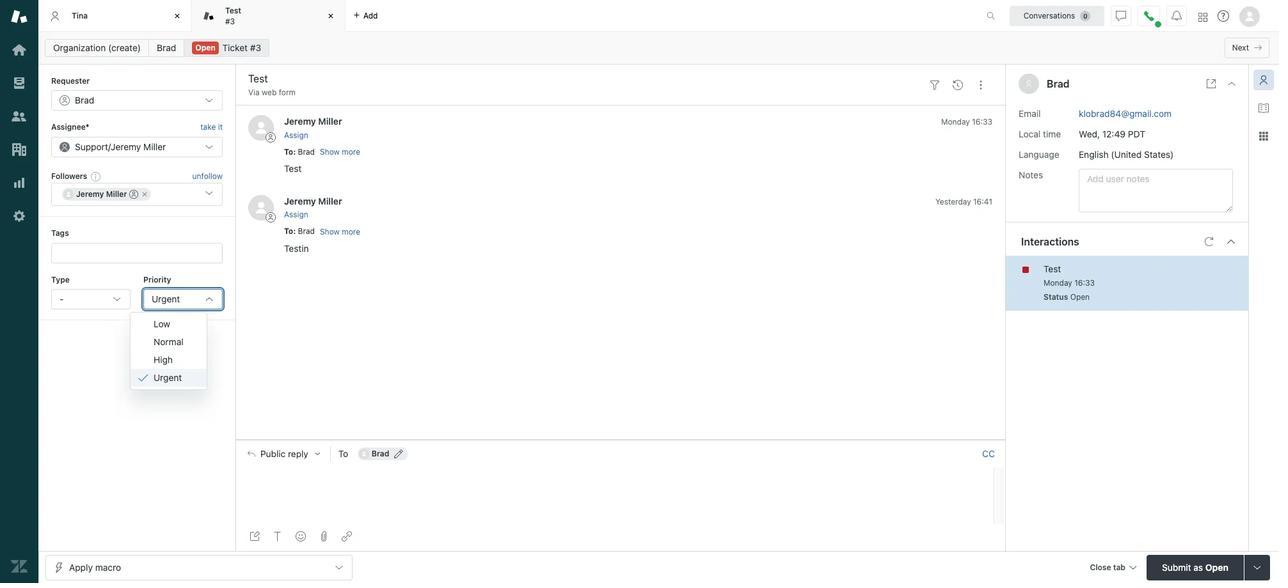 Task type: locate. For each thing, give the bounding box(es) containing it.
zendesk image
[[11, 559, 28, 575]]

add
[[363, 11, 378, 20]]

reply
[[288, 449, 308, 459]]

edit user image
[[394, 450, 403, 459]]

jeremy miller link down form
[[284, 116, 342, 127]]

jeremy miller assign up to : brad show more test
[[284, 116, 342, 140]]

close image up brad link
[[171, 10, 184, 22]]

#3 up the ticket at left
[[225, 16, 235, 26]]

admin image
[[11, 208, 28, 225]]

2 horizontal spatial test
[[1044, 263, 1061, 274]]

conversationlabel log
[[235, 105, 1005, 440]]

0 vertical spatial to
[[284, 147, 293, 157]]

time
[[1043, 128, 1061, 139]]

brad inside requester 'element'
[[75, 95, 94, 106]]

0 vertical spatial avatar image
[[248, 115, 274, 141]]

requester
[[51, 76, 90, 86]]

miller
[[318, 116, 342, 127], [143, 141, 166, 152], [106, 190, 127, 199], [318, 196, 342, 207]]

1 vertical spatial #3
[[250, 42, 261, 53]]

1 horizontal spatial test
[[284, 163, 302, 174]]

jeremy miller assign for test
[[284, 116, 342, 140]]

2 jeremy miller assign from the top
[[284, 196, 342, 220]]

millerjeremy500@gmail.com image
[[63, 190, 74, 200]]

jeremy miller option
[[62, 188, 151, 201]]

support / jeremy miller
[[75, 141, 166, 152]]

2 show from the top
[[320, 227, 340, 237]]

open inside secondary element
[[195, 43, 215, 52]]

1 horizontal spatial open
[[1070, 292, 1090, 302]]

1 assign from the top
[[284, 130, 308, 140]]

1 vertical spatial show
[[320, 227, 340, 237]]

1 vertical spatial 16:33
[[1075, 278, 1095, 288]]

wed,
[[1079, 128, 1100, 139]]

open left the ticket at left
[[195, 43, 215, 52]]

to up testin
[[284, 227, 293, 236]]

show more button
[[320, 147, 360, 158], [320, 226, 360, 238]]

0 horizontal spatial test
[[225, 6, 241, 15]]

16:33 down ticket actions image
[[972, 117, 993, 127]]

16:33
[[972, 117, 993, 127], [1075, 278, 1095, 288]]

assign button up to : brad show more test
[[284, 130, 308, 141]]

1 vertical spatial more
[[342, 227, 360, 237]]

klobrad84@gmail.com image
[[359, 449, 369, 459]]

jeremy miller link for testin
[[284, 196, 342, 207]]

jeremy miller link
[[284, 116, 342, 127], [284, 196, 342, 207]]

customer context image
[[1259, 75, 1269, 85]]

show more button for test
[[320, 147, 360, 158]]

pdt
[[1128, 128, 1145, 139]]

0 vertical spatial show
[[320, 147, 340, 157]]

0 vertical spatial show more button
[[320, 147, 360, 158]]

test #3
[[225, 6, 241, 26]]

assign button
[[284, 130, 308, 141], [284, 209, 308, 221]]

assign button for test
[[284, 130, 308, 141]]

notes
[[1019, 169, 1043, 180]]

submit
[[1162, 562, 1191, 573]]

16:33 inside the conversationlabel log
[[972, 117, 993, 127]]

#3 inside test #3
[[225, 16, 235, 26]]

0 vertical spatial more
[[342, 147, 360, 157]]

1 vertical spatial jeremy miller link
[[284, 196, 342, 207]]

avatar image
[[248, 115, 274, 141], [248, 195, 274, 221]]

: up testin
[[293, 227, 296, 236]]

close image left add dropdown button
[[324, 10, 337, 22]]

16:33 inside test monday 16:33 status open
[[1075, 278, 1095, 288]]

jeremy miller link up to : brad show more testin
[[284, 196, 342, 207]]

monday down events image
[[941, 117, 970, 127]]

1 vertical spatial show more button
[[320, 226, 360, 238]]

to inside to : brad show more testin
[[284, 227, 293, 236]]

1 vertical spatial to
[[284, 227, 293, 236]]

test
[[225, 6, 241, 15], [284, 163, 302, 174], [1044, 263, 1061, 274]]

jeremy
[[284, 116, 316, 127], [111, 141, 141, 152], [76, 190, 104, 199], [284, 196, 316, 207]]

to for to : brad show more testin
[[284, 227, 293, 236]]

test inside test monday 16:33 status open
[[1044, 263, 1061, 274]]

brad link
[[149, 39, 185, 57]]

local
[[1019, 128, 1041, 139]]

more inside to : brad show more testin
[[342, 227, 360, 237]]

1 close image from the left
[[171, 10, 184, 22]]

open right as
[[1206, 562, 1229, 573]]

1 show more button from the top
[[320, 147, 360, 158]]

1 horizontal spatial monday
[[1044, 278, 1072, 288]]

show inside to : brad show more test
[[320, 147, 340, 157]]

monday
[[941, 117, 970, 127], [1044, 278, 1072, 288]]

cc button
[[982, 448, 995, 460]]

16:41
[[973, 197, 993, 207]]

more
[[342, 147, 360, 157], [342, 227, 360, 237]]

1 : from the top
[[293, 147, 296, 157]]

1 vertical spatial test
[[284, 163, 302, 174]]

take
[[200, 122, 216, 132]]

2 vertical spatial to
[[338, 448, 348, 459]]

web
[[262, 88, 277, 97]]

close
[[1090, 563, 1111, 572]]

1 vertical spatial open
[[1070, 292, 1090, 302]]

monday up status
[[1044, 278, 1072, 288]]

to inside to : brad show more test
[[284, 147, 293, 157]]

2 vertical spatial test
[[1044, 263, 1061, 274]]

assign button up testin
[[284, 209, 308, 221]]

0 horizontal spatial close image
[[171, 10, 184, 22]]

assign up to : brad show more test
[[284, 130, 308, 140]]

Subject field
[[246, 71, 921, 86]]

1 vertical spatial :
[[293, 227, 296, 236]]

1 assign button from the top
[[284, 130, 308, 141]]

assign
[[284, 130, 308, 140], [284, 210, 308, 220]]

urgent down the high option
[[154, 372, 182, 383]]

to : brad show more test
[[284, 147, 360, 174]]

urgent
[[152, 294, 180, 305], [154, 372, 182, 383]]

2 show more button from the top
[[320, 226, 360, 238]]

normal
[[154, 336, 183, 347]]

low option
[[131, 315, 206, 333]]

conversations button
[[1010, 5, 1104, 26]]

show
[[320, 147, 340, 157], [320, 227, 340, 237]]

1 jeremy miller assign from the top
[[284, 116, 342, 140]]

2 : from the top
[[293, 227, 296, 236]]

test for test #3
[[225, 6, 241, 15]]

reporting image
[[11, 175, 28, 191]]

user image
[[1026, 81, 1032, 87]]

status
[[1044, 292, 1068, 302]]

unfollow button
[[192, 171, 223, 182]]

tabs tab list
[[38, 0, 973, 32]]

: inside to : brad show more testin
[[293, 227, 296, 236]]

jeremy down info on adding followers icon
[[76, 190, 104, 199]]

1 vertical spatial jeremy miller assign
[[284, 196, 342, 220]]

conversations
[[1024, 11, 1075, 20]]

1 avatar image from the top
[[248, 115, 274, 141]]

english
[[1079, 149, 1109, 160]]

show more button for testin
[[320, 226, 360, 238]]

notifications image
[[1172, 11, 1182, 21]]

test inside tab
[[225, 6, 241, 15]]

monday 16:33
[[941, 117, 993, 127]]

open down monday 16:33 text field
[[1070, 292, 1090, 302]]

Monday 16:33 text field
[[941, 117, 993, 127]]

support
[[75, 141, 108, 152]]

Add user notes text field
[[1079, 169, 1233, 212]]

:
[[293, 147, 296, 157], [293, 227, 296, 236]]

1 horizontal spatial 16:33
[[1075, 278, 1095, 288]]

#3 for ticket #3
[[250, 42, 261, 53]]

-
[[60, 294, 64, 305]]

Yesterday 16:41 text field
[[936, 197, 993, 207]]

0 vertical spatial open
[[195, 43, 215, 52]]

0 vertical spatial test
[[225, 6, 241, 15]]

(united
[[1111, 149, 1142, 160]]

#3 inside secondary element
[[250, 42, 261, 53]]

1 vertical spatial avatar image
[[248, 195, 274, 221]]

2 more from the top
[[342, 227, 360, 237]]

1 vertical spatial assign
[[284, 210, 308, 220]]

1 vertical spatial urgent
[[154, 372, 182, 383]]

: for testin
[[293, 227, 296, 236]]

user image
[[1025, 80, 1033, 88]]

(create)
[[108, 42, 141, 53]]

submit as open
[[1162, 562, 1229, 573]]

via web form
[[248, 88, 296, 97]]

priority list box
[[130, 312, 207, 390]]

to left klobrad84@gmail.com image
[[338, 448, 348, 459]]

assign up testin
[[284, 210, 308, 220]]

2 assign from the top
[[284, 210, 308, 220]]

ticket #3
[[222, 42, 261, 53]]

0 horizontal spatial #3
[[225, 16, 235, 26]]

0 vertical spatial monday
[[941, 117, 970, 127]]

1 vertical spatial monday
[[1044, 278, 1072, 288]]

jeremy inside assignee* element
[[111, 141, 141, 152]]

type
[[51, 275, 70, 284]]

: inside to : brad show more test
[[293, 147, 296, 157]]

#3 right the ticket at left
[[250, 42, 261, 53]]

0 vertical spatial urgent
[[152, 294, 180, 305]]

2 horizontal spatial open
[[1206, 562, 1229, 573]]

2 jeremy miller link from the top
[[284, 196, 342, 207]]

brad
[[157, 42, 176, 53], [1047, 78, 1070, 90], [75, 95, 94, 106], [298, 147, 315, 157], [298, 227, 315, 236], [372, 449, 389, 459]]

0 vertical spatial #3
[[225, 16, 235, 26]]

close image
[[171, 10, 184, 22], [324, 10, 337, 22]]

miller left user is an agent icon
[[106, 190, 127, 199]]

0 vertical spatial assign
[[284, 130, 308, 140]]

0 vertical spatial jeremy miller link
[[284, 116, 342, 127]]

0 horizontal spatial monday
[[941, 117, 970, 127]]

1 horizontal spatial close image
[[324, 10, 337, 22]]

assign for testin
[[284, 210, 308, 220]]

: down form
[[293, 147, 296, 157]]

view more details image
[[1206, 79, 1216, 89]]

to down form
[[284, 147, 293, 157]]

customers image
[[11, 108, 28, 125]]

1 vertical spatial assign button
[[284, 209, 308, 221]]

low
[[154, 318, 170, 329]]

2 vertical spatial open
[[1206, 562, 1229, 573]]

ticket
[[222, 42, 248, 53]]

organization (create) button
[[45, 39, 149, 57]]

1 show from the top
[[320, 147, 340, 157]]

main element
[[0, 0, 38, 584]]

16:33 down interactions
[[1075, 278, 1095, 288]]

0 horizontal spatial 16:33
[[972, 117, 993, 127]]

local time
[[1019, 128, 1061, 139]]

miller up to : brad show more test
[[318, 116, 342, 127]]

more for testin
[[342, 227, 360, 237]]

1 jeremy miller link from the top
[[284, 116, 342, 127]]

public reply button
[[236, 441, 330, 468]]

tab
[[192, 0, 346, 32]]

normal option
[[131, 333, 206, 351]]

more inside to : brad show more test
[[342, 147, 360, 157]]

close tab button
[[1084, 555, 1142, 583]]

test inside to : brad show more test
[[284, 163, 302, 174]]

0 vertical spatial jeremy miller assign
[[284, 116, 342, 140]]

avatar image for testin
[[248, 195, 274, 221]]

miller right / at the top of the page
[[143, 141, 166, 152]]

2 assign button from the top
[[284, 209, 308, 221]]

cc
[[982, 448, 995, 459]]

to
[[284, 147, 293, 157], [284, 227, 293, 236], [338, 448, 348, 459]]

1 horizontal spatial #3
[[250, 42, 261, 53]]

jeremy right 'support'
[[111, 141, 141, 152]]

jeremy miller assign up to : brad show more testin
[[284, 196, 342, 220]]

urgent down priority on the left top
[[152, 294, 180, 305]]

0 vertical spatial :
[[293, 147, 296, 157]]

#3
[[225, 16, 235, 26], [250, 42, 261, 53]]

organization (create)
[[53, 42, 141, 53]]

yesterday 16:41
[[936, 197, 993, 207]]

macro
[[95, 562, 121, 573]]

2 avatar image from the top
[[248, 195, 274, 221]]

#3 for test #3
[[225, 16, 235, 26]]

jeremy miller assign
[[284, 116, 342, 140], [284, 196, 342, 220]]

zendesk support image
[[11, 8, 28, 25]]

brad inside to : brad show more testin
[[298, 227, 315, 236]]

brad inside to : brad show more test
[[298, 147, 315, 157]]

12:49
[[1102, 128, 1126, 139]]

open
[[195, 43, 215, 52], [1070, 292, 1090, 302], [1206, 562, 1229, 573]]

0 vertical spatial 16:33
[[972, 117, 993, 127]]

show inside to : brad show more testin
[[320, 227, 340, 237]]

show for test
[[320, 147, 340, 157]]

1 more from the top
[[342, 147, 360, 157]]

tina tab
[[38, 0, 192, 32]]

0 vertical spatial assign button
[[284, 130, 308, 141]]

get help image
[[1218, 10, 1229, 22]]

0 horizontal spatial open
[[195, 43, 215, 52]]



Task type: vqa. For each thing, say whether or not it's contained in the screenshot.
brad within To : Brad Show More Test
yes



Task type: describe. For each thing, give the bounding box(es) containing it.
draft mode image
[[250, 532, 260, 542]]

close image
[[1227, 79, 1237, 89]]

followers
[[51, 171, 87, 181]]

to : brad show more testin
[[284, 227, 360, 254]]

hide composer image
[[615, 435, 626, 445]]

next button
[[1225, 38, 1270, 58]]

yesterday
[[936, 197, 971, 207]]

apps image
[[1259, 131, 1269, 141]]

filter image
[[930, 80, 940, 90]]

2 close image from the left
[[324, 10, 337, 22]]

english (united states)
[[1079, 149, 1174, 160]]

wed, 12:49 pdt
[[1079, 128, 1145, 139]]

user is an agent image
[[130, 190, 139, 199]]

show for testin
[[320, 227, 340, 237]]

high option
[[131, 351, 206, 369]]

it
[[218, 122, 223, 132]]

displays possible ticket submission types image
[[1252, 563, 1263, 573]]

secondary element
[[38, 35, 1279, 61]]

organizations image
[[11, 141, 28, 158]]

jeremy miller
[[76, 190, 127, 199]]

get started image
[[11, 42, 28, 58]]

urgent inside urgent popup button
[[152, 294, 180, 305]]

public
[[260, 449, 286, 459]]

avatar image for test
[[248, 115, 274, 141]]

info on adding followers image
[[91, 171, 101, 182]]

urgent inside urgent "option"
[[154, 372, 182, 383]]

via
[[248, 88, 260, 97]]

states)
[[1144, 149, 1174, 160]]

remove image
[[141, 191, 149, 198]]

more for test
[[342, 147, 360, 157]]

jeremy down form
[[284, 116, 316, 127]]

insert emojis image
[[296, 532, 306, 542]]

zendesk products image
[[1199, 12, 1208, 21]]

miller inside assignee* element
[[143, 141, 166, 152]]

test for test monday 16:33 status open
[[1044, 263, 1061, 274]]

to for to : brad show more test
[[284, 147, 293, 157]]

miller inside jeremy miller option
[[106, 190, 127, 199]]

add button
[[346, 0, 386, 31]]

as
[[1194, 562, 1203, 573]]

/
[[108, 141, 111, 152]]

public reply
[[260, 449, 308, 459]]

testin
[[284, 243, 309, 254]]

language
[[1019, 149, 1059, 160]]

jeremy inside option
[[76, 190, 104, 199]]

: for test
[[293, 147, 296, 157]]

tab
[[1113, 563, 1126, 572]]

jeremy miller link for test
[[284, 116, 342, 127]]

interactions
[[1021, 236, 1079, 247]]

assign for test
[[284, 130, 308, 140]]

followers element
[[51, 183, 223, 206]]

urgent option
[[131, 369, 206, 387]]

monday inside test monday 16:33 status open
[[1044, 278, 1072, 288]]

take it button
[[200, 121, 223, 134]]

assignee* element
[[51, 137, 223, 157]]

jeremy miller assign for testin
[[284, 196, 342, 220]]

klobrad84@gmail.com
[[1079, 108, 1172, 119]]

test monday 16:33 status open
[[1044, 263, 1095, 302]]

urgent button
[[143, 289, 223, 310]]

apply macro
[[69, 562, 121, 573]]

knowledge image
[[1259, 103, 1269, 113]]

take it
[[200, 122, 223, 132]]

tags
[[51, 229, 69, 238]]

format text image
[[273, 532, 283, 542]]

priority
[[143, 275, 171, 284]]

brad inside secondary element
[[157, 42, 176, 53]]

Monday 16:33 text field
[[1044, 278, 1095, 288]]

tab containing test
[[192, 0, 346, 32]]

open inside test monday 16:33 status open
[[1070, 292, 1090, 302]]

close tab
[[1090, 563, 1126, 572]]

button displays agent's chat status as invisible. image
[[1116, 11, 1126, 21]]

tags element
[[51, 243, 223, 263]]

email
[[1019, 108, 1041, 119]]

organization
[[53, 42, 106, 53]]

ticket actions image
[[976, 80, 986, 90]]

next
[[1232, 43, 1249, 52]]

monday inside the conversationlabel log
[[941, 117, 970, 127]]

unfollow
[[192, 171, 223, 181]]

add link (cmd k) image
[[342, 532, 352, 542]]

to for to
[[338, 448, 348, 459]]

miller up to : brad show more testin
[[318, 196, 342, 207]]

jeremy up to : brad show more testin
[[284, 196, 316, 207]]

high
[[154, 354, 173, 365]]

form
[[279, 88, 296, 97]]

requester element
[[51, 90, 223, 111]]

assignee*
[[51, 122, 89, 132]]

- button
[[51, 289, 131, 310]]

assign button for testin
[[284, 209, 308, 221]]

views image
[[11, 75, 28, 92]]

tina
[[72, 11, 88, 20]]

close image inside tina tab
[[171, 10, 184, 22]]

apply
[[69, 562, 93, 573]]

add attachment image
[[319, 532, 329, 542]]

events image
[[953, 80, 963, 90]]



